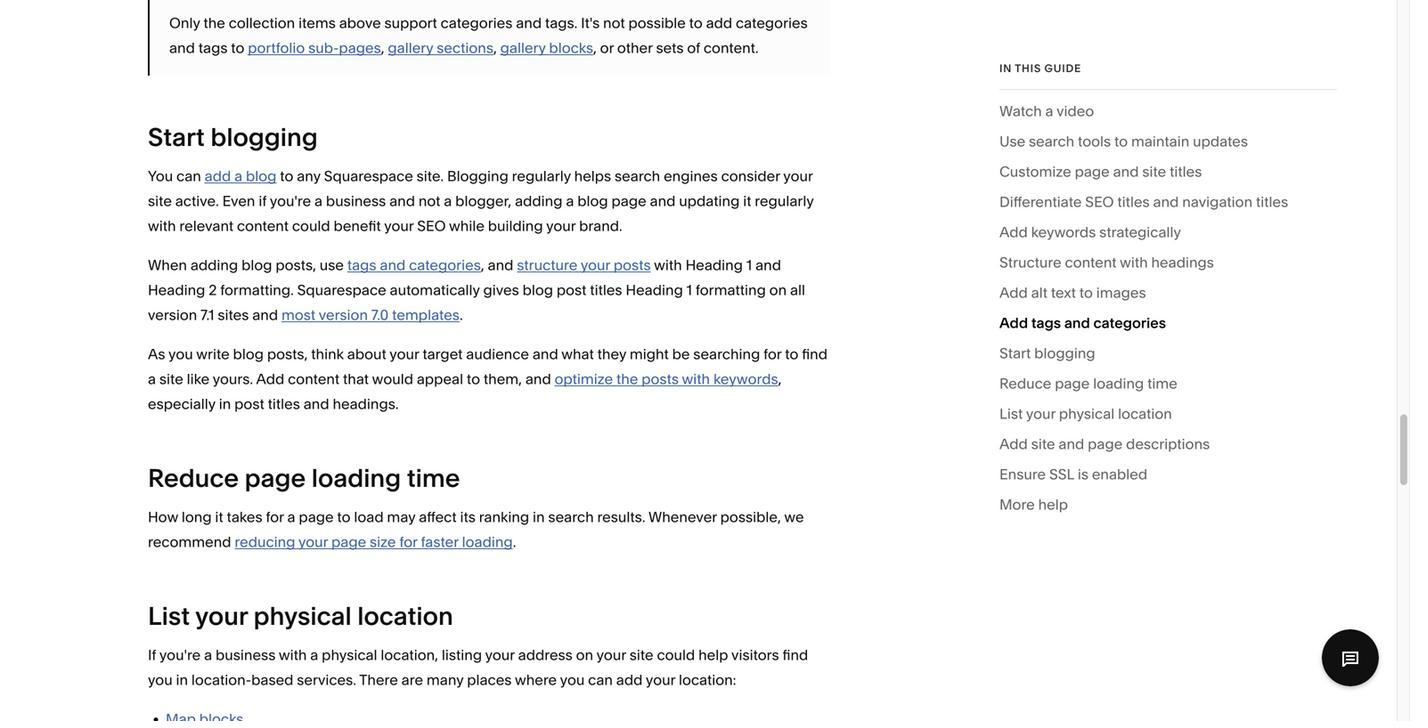 Task type: describe. For each thing, give the bounding box(es) containing it.
to inside to any squarespace site. blogging regularly helps search engines consider your site active. even if you're a business and not a blogger, adding a blog page and updating it regularly with relevant content could benefit your seo while building your brand.
[[280, 168, 294, 185]]

target
[[423, 346, 463, 363]]

above
[[339, 14, 381, 32]]

site inside as you write blog posts, think about your target audience and what they might be searching for to find a site like yours. add content that would appeal to them, and
[[159, 371, 183, 388]]

1 gallery from the left
[[388, 39, 434, 57]]

posts, inside as you write blog posts, think about your target audience and what they might be searching for to find a site like yours. add content that would appeal to them, and
[[267, 346, 308, 363]]

titles up "strategically"
[[1118, 193, 1150, 211]]

based
[[251, 672, 294, 689]]

long
[[182, 509, 212, 526]]

building
[[488, 217, 543, 235]]

descriptions
[[1127, 436, 1211, 453]]

1 vertical spatial list your physical location
[[148, 602, 454, 632]]

and inside 'link'
[[1114, 163, 1140, 180]]

business inside to any squarespace site. blogging regularly helps search engines consider your site active. even if you're a business and not a blogger, adding a blog page and updating it regularly with relevant content could benefit your seo while building your brand.
[[326, 192, 386, 210]]

in inside the , especially in post titles and headings.
[[219, 396, 231, 413]]

navigation
[[1183, 193, 1253, 211]]

1 vertical spatial start blogging
[[1000, 345, 1096, 362]]

tags.
[[545, 14, 578, 32]]

adding inside to any squarespace site. blogging regularly helps search engines consider your site active. even if you're a business and not a blogger, adding a blog page and updating it regularly with relevant content could benefit your seo while building your brand.
[[515, 192, 563, 210]]

customize page and site titles
[[1000, 163, 1203, 180]]

it inside to any squarespace site. blogging regularly helps search engines consider your site active. even if you're a business and not a blogger, adding a blog page and updating it regularly with relevant content could benefit your seo while building your brand.
[[744, 192, 752, 210]]

sites
[[218, 307, 249, 324]]

portfolio sub-pages , gallery sections , gallery blocks , or other sets of content.
[[248, 39, 759, 57]]

add alt text to images link
[[1000, 281, 1147, 311]]

blocks
[[549, 39, 594, 57]]

1 vertical spatial content
[[1066, 254, 1117, 271]]

to right tools
[[1115, 133, 1129, 150]]

if
[[148, 647, 156, 664]]

0 vertical spatial start blogging
[[148, 122, 318, 152]]

ensure ssl is enabled link
[[1000, 463, 1148, 493]]

for for how long it takes for a page to load may affect its ranking in search results. whenever possible, we recommend
[[266, 509, 284, 526]]

seo inside to any squarespace site. blogging regularly helps search engines consider your site active. even if you're a business and not a blogger, adding a blog page and updating it regularly with relevant content could benefit your seo while building your brand.
[[417, 217, 446, 235]]

0 vertical spatial list your physical location
[[1000, 406, 1173, 423]]

add up the structure
[[1000, 224, 1028, 241]]

portfolio
[[248, 39, 305, 57]]

to down all
[[786, 346, 799, 363]]

as you write blog posts, think about your target audience and what they might be searching for to find a site like yours. add content that would appeal to them, and
[[148, 346, 828, 388]]

use search tools to maintain updates link
[[1000, 129, 1249, 160]]

this
[[1016, 62, 1042, 75]]

7.0
[[372, 307, 389, 324]]

collection
[[229, 14, 295, 32]]

your down the brand.
[[581, 257, 611, 274]]

gallery blocks link
[[501, 39, 594, 57]]

your up the when adding blog posts, use tags and categories , and structure your posts on the top
[[384, 217, 414, 235]]

page down load
[[332, 534, 367, 551]]

all
[[791, 282, 806, 299]]

enabled
[[1093, 466, 1148, 484]]

not inside to any squarespace site. blogging regularly helps search engines consider your site active. even if you're a business and not a blogger, adding a blog page and updating it regularly with relevant content could benefit your seo while building your brand.
[[419, 192, 441, 210]]

portfolio sub-pages link
[[248, 39, 381, 57]]

searching
[[694, 346, 761, 363]]

customize page and site titles link
[[1000, 160, 1203, 190]]

1 vertical spatial .
[[513, 534, 516, 551]]

find inside as you write blog posts, think about your target audience and what they might be searching for to find a site like yours. add content that would appeal to them, and
[[802, 346, 828, 363]]

use
[[1000, 133, 1026, 150]]

0 horizontal spatial add
[[205, 168, 231, 185]]

takes
[[227, 509, 263, 526]]

use search tools to maintain updates
[[1000, 133, 1249, 150]]

automatically
[[390, 282, 480, 299]]

engines
[[664, 168, 718, 185]]

could inside to any squarespace site. blogging regularly helps search engines consider your site active. even if you're a business and not a blogger, adding a blog page and updating it regularly with relevant content could benefit your seo while building your brand.
[[292, 217, 330, 235]]

to up of
[[690, 14, 703, 32]]

possible,
[[721, 509, 782, 526]]

2 horizontal spatial heading
[[686, 257, 743, 274]]

add for to
[[1000, 284, 1028, 302]]

page inside how long it takes for a page to load may affect its ranking in search results. whenever possible, we recommend
[[299, 509, 334, 526]]

with inside to any squarespace site. blogging regularly helps search engines consider your site active. even if you're a business and not a blogger, adding a blog page and updating it regularly with relevant content could benefit your seo while building your brand.
[[148, 217, 176, 235]]

possible
[[629, 14, 686, 32]]

post inside the with heading 1 and heading 2 formatting. squarespace automatically gives blog post titles heading 1 formatting on all version 7.1 sites and
[[557, 282, 587, 299]]

your right consider
[[784, 168, 813, 185]]

content inside to any squarespace site. blogging regularly helps search engines consider your site active. even if you're a business and not a blogger, adding a blog page and updating it regularly with relevant content could benefit your seo while building your brand.
[[237, 217, 289, 235]]

keywords inside add keywords strategically link
[[1032, 224, 1097, 241]]

it inside how long it takes for a page to load may affect its ranking in search results. whenever possible, we recommend
[[215, 509, 223, 526]]

0 vertical spatial blogging
[[211, 122, 318, 152]]

your inside as you write blog posts, think about your target audience and what they might be searching for to find a site like yours. add content that would appeal to them, and
[[390, 346, 419, 363]]

a up services.
[[310, 647, 319, 664]]

watch
[[1000, 102, 1043, 120]]

for for reducing your page size for faster loading .
[[400, 534, 418, 551]]

alt
[[1032, 284, 1048, 302]]

and inside the , especially in post titles and headings.
[[304, 396, 329, 413]]

0 horizontal spatial start
[[148, 122, 205, 152]]

a up while
[[444, 192, 452, 210]]

might
[[630, 346, 669, 363]]

blog inside the with heading 1 and heading 2 formatting. squarespace automatically gives blog post titles heading 1 formatting on all version 7.1 sites and
[[523, 282, 554, 299]]

site inside customize page and site titles 'link'
[[1143, 163, 1167, 180]]

1 horizontal spatial location
[[1119, 406, 1173, 423]]

templates
[[392, 307, 460, 324]]

categories up automatically
[[409, 257, 481, 274]]

they
[[598, 346, 627, 363]]

differentiate
[[1000, 193, 1083, 211]]

watch a video link
[[1000, 99, 1095, 129]]

your right reducing
[[299, 534, 328, 551]]

site.
[[417, 168, 444, 185]]

listing
[[442, 647, 482, 664]]

optimize the posts with keywords link
[[555, 371, 779, 388]]

your down reduce page loading time link
[[1027, 406, 1056, 423]]

a up location-
[[204, 647, 212, 664]]

and up the when adding blog posts, use tags and categories , and structure your posts on the top
[[390, 192, 415, 210]]

and down formatting.
[[252, 307, 278, 324]]

only the collection items above support categories and tags. it's not possible to add categories and tags to
[[169, 14, 808, 57]]

and up automatically
[[380, 257, 406, 274]]

your left the brand.
[[546, 217, 576, 235]]

more help link
[[1000, 493, 1069, 523]]

appeal
[[417, 371, 464, 388]]

structure content with headings
[[1000, 254, 1215, 271]]

ensure
[[1000, 466, 1047, 484]]

images
[[1097, 284, 1147, 302]]

0 vertical spatial list
[[1000, 406, 1024, 423]]

1 horizontal spatial heading
[[626, 282, 684, 299]]

search inside to any squarespace site. blogging regularly helps search engines consider your site active. even if you're a business and not a blogger, adding a blog page and updating it regularly with relevant content could benefit your seo while building your brand.
[[615, 168, 661, 185]]

blogging inside "link"
[[1035, 345, 1096, 362]]

guide
[[1045, 62, 1082, 75]]

0 vertical spatial help
[[1039, 496, 1069, 514]]

support
[[385, 14, 437, 32]]

and left what
[[533, 346, 559, 363]]

blog up if
[[246, 168, 277, 185]]

that
[[343, 371, 369, 388]]

helps
[[575, 168, 612, 185]]

content.
[[704, 39, 759, 57]]

on inside the with heading 1 and heading 2 formatting. squarespace automatically gives blog post titles heading 1 formatting on all version 7.1 sites and
[[770, 282, 787, 299]]

and up formatting
[[756, 257, 782, 274]]

sub-
[[309, 39, 339, 57]]

and up ensure ssl is enabled
[[1059, 436, 1085, 453]]

for inside as you write blog posts, think about your target audience and what they might be searching for to find a site like yours. add content that would appeal to them, and
[[764, 346, 782, 363]]

add inside "if you're a business with a physical location, listing your address on your site could help visitors find you in location-based services. there are many places where you can add your location:"
[[617, 672, 643, 689]]

and down engines
[[650, 192, 676, 210]]

reducing your page size for faster loading .
[[235, 534, 516, 551]]

0 horizontal spatial heading
[[148, 282, 205, 299]]

categories up sections
[[441, 14, 513, 32]]

titles inside 'link'
[[1170, 163, 1203, 180]]

and right them,
[[526, 371, 552, 388]]

site inside to any squarespace site. blogging regularly helps search engines consider your site active. even if you're a business and not a blogger, adding a blog page and updating it regularly with relevant content could benefit your seo while building your brand.
[[148, 192, 172, 210]]

1 vertical spatial posts
[[642, 371, 679, 388]]

brand.
[[580, 217, 623, 235]]

0 horizontal spatial reduce
[[148, 463, 239, 494]]

add alt text to images
[[1000, 284, 1147, 302]]

reduce page loading time link
[[1000, 372, 1178, 402]]

1 vertical spatial reduce page loading time
[[148, 463, 460, 494]]

1 vertical spatial time
[[407, 463, 460, 494]]

strategically
[[1100, 224, 1182, 241]]

a up structure your posts link on the top left
[[566, 192, 574, 210]]

0 vertical spatial 1
[[747, 257, 753, 274]]

updates
[[1194, 133, 1249, 150]]

to left them,
[[467, 371, 480, 388]]

page inside to any squarespace site. blogging regularly helps search engines consider your site active. even if you're a business and not a blogger, adding a blog page and updating it regularly with relevant content could benefit your seo while building your brand.
[[612, 192, 647, 210]]

location:
[[679, 672, 737, 689]]

can inside "if you're a business with a physical location, listing your address on your site could help visitors find you in location-based services. there are many places where you can add your location:"
[[588, 672, 613, 689]]

0 horizontal spatial keywords
[[714, 371, 779, 388]]

1 vertical spatial list
[[148, 602, 190, 632]]

to right text
[[1080, 284, 1094, 302]]

add tags and categories
[[1000, 315, 1167, 332]]

maintain
[[1132, 133, 1190, 150]]

0 vertical spatial .
[[460, 307, 463, 324]]

services.
[[297, 672, 356, 689]]

find inside "if you're a business with a physical location, listing your address on your site could help visitors find you in location-based services. there are many places where you can add your location:"
[[783, 647, 809, 664]]

titles inside the with heading 1 and heading 2 formatting. squarespace automatically gives blog post titles heading 1 formatting on all version 7.1 sites and
[[590, 282, 623, 299]]

2 version from the left
[[319, 307, 368, 324]]

optimize
[[555, 371, 613, 388]]

0 horizontal spatial location
[[358, 602, 454, 632]]

and up gives
[[488, 257, 514, 274]]

a down any
[[315, 192, 323, 210]]

1 vertical spatial tags
[[347, 257, 377, 274]]

places
[[467, 672, 512, 689]]

a left video in the right top of the page
[[1046, 102, 1054, 120]]

there
[[359, 672, 398, 689]]

page up enabled
[[1088, 436, 1123, 453]]

you
[[148, 168, 173, 185]]

what
[[562, 346, 594, 363]]

to inside how long it takes for a page to load may affect its ranking in search results. whenever possible, we recommend
[[337, 509, 351, 526]]

blog inside as you write blog posts, think about your target audience and what they might be searching for to find a site like yours. add content that would appeal to them, and
[[233, 346, 264, 363]]



Task type: vqa. For each thing, say whether or not it's contained in the screenshot.
Member on the right top of page
no



Task type: locate. For each thing, give the bounding box(es) containing it.
0 vertical spatial start
[[148, 122, 205, 152]]

0 horizontal spatial gallery
[[388, 39, 434, 57]]

list your physical location down reduce page loading time link
[[1000, 406, 1173, 423]]

on
[[770, 282, 787, 299], [576, 647, 594, 664]]

1 horizontal spatial add
[[617, 672, 643, 689]]

1 vertical spatial you're
[[159, 647, 201, 664]]

text
[[1052, 284, 1077, 302]]

0 vertical spatial add
[[706, 14, 733, 32]]

add up active.
[[205, 168, 231, 185]]

1 vertical spatial physical
[[254, 602, 352, 632]]

with
[[148, 217, 176, 235], [1121, 254, 1149, 271], [654, 257, 683, 274], [682, 371, 710, 388], [279, 647, 307, 664]]

in left location-
[[176, 672, 188, 689]]

in
[[219, 396, 231, 413], [533, 509, 545, 526], [176, 672, 188, 689]]

site inside add site and page descriptions link
[[1032, 436, 1056, 453]]

for
[[764, 346, 782, 363], [266, 509, 284, 526], [400, 534, 418, 551]]

titles inside the , especially in post titles and headings.
[[268, 396, 300, 413]]

search inside how long it takes for a page to load may affect its ranking in search results. whenever possible, we recommend
[[549, 509, 594, 526]]

a up even
[[235, 168, 243, 185]]

recommend
[[148, 534, 231, 551]]

and down add alt text to images link
[[1065, 315, 1091, 332]]

most
[[282, 307, 316, 324]]

0 vertical spatial you're
[[270, 192, 311, 210]]

add site and page descriptions
[[1000, 436, 1211, 453]]

with inside the with heading 1 and heading 2 formatting. squarespace automatically gives blog post titles heading 1 formatting on all version 7.1 sites and
[[654, 257, 683, 274]]

2 vertical spatial loading
[[462, 534, 513, 551]]

add tags and categories link
[[1000, 311, 1167, 341]]

0 vertical spatial not
[[603, 14, 625, 32]]

1 vertical spatial posts,
[[267, 346, 308, 363]]

reduce inside reduce page loading time link
[[1000, 375, 1052, 393]]

and down only
[[169, 39, 195, 57]]

tools
[[1079, 133, 1112, 150]]

1 horizontal spatial on
[[770, 282, 787, 299]]

posts down the brand.
[[614, 257, 651, 274]]

0 vertical spatial reduce
[[1000, 375, 1052, 393]]

search
[[1030, 133, 1075, 150], [615, 168, 661, 185], [549, 509, 594, 526]]

heading up formatting
[[686, 257, 743, 274]]

0 vertical spatial tags
[[199, 39, 228, 57]]

your right 'address'
[[597, 647, 626, 664]]

1 left formatting
[[687, 282, 693, 299]]

0 vertical spatial content
[[237, 217, 289, 235]]

0 horizontal spatial blogging
[[211, 122, 318, 152]]

business inside "if you're a business with a physical location, listing your address on your site could help visitors find you in location-based services. there are many places where you can add your location:"
[[216, 647, 276, 664]]

1 vertical spatial not
[[419, 192, 441, 210]]

post inside the , especially in post titles and headings.
[[235, 396, 265, 413]]

loading up list your physical location link on the bottom right of the page
[[1094, 375, 1145, 393]]

2 horizontal spatial search
[[1030, 133, 1075, 150]]

with down updating
[[654, 257, 683, 274]]

1 up formatting
[[747, 257, 753, 274]]

to left any
[[280, 168, 294, 185]]

tags down 'alt'
[[1032, 315, 1062, 332]]

0 horizontal spatial in
[[176, 672, 188, 689]]

2 vertical spatial physical
[[322, 647, 378, 664]]

relevant
[[180, 217, 234, 235]]

add inside only the collection items above support categories and tags. it's not possible to add categories and tags to
[[706, 14, 733, 32]]

blog up yours.
[[233, 346, 264, 363]]

blog
[[246, 168, 277, 185], [578, 192, 608, 210], [242, 257, 272, 274], [523, 282, 554, 299], [233, 346, 264, 363]]

your left "location:"
[[646, 672, 676, 689]]

most version 7.0 templates .
[[282, 307, 463, 324]]

a down as
[[148, 371, 156, 388]]

1 horizontal spatial list
[[1000, 406, 1024, 423]]

updating
[[679, 192, 740, 210]]

0 horizontal spatial business
[[216, 647, 276, 664]]

gallery sections link
[[388, 39, 494, 57]]

size
[[370, 534, 396, 551]]

page
[[1075, 163, 1110, 180], [612, 192, 647, 210], [1056, 375, 1090, 393], [1088, 436, 1123, 453], [245, 463, 306, 494], [299, 509, 334, 526], [332, 534, 367, 551]]

can right where
[[588, 672, 613, 689]]

add inside as you write blog posts, think about your target audience and what they might be searching for to find a site like yours. add content that would appeal to them, and
[[256, 371, 285, 388]]

differentiate seo titles and navigation titles
[[1000, 193, 1289, 211]]

many
[[427, 672, 464, 689]]

add
[[1000, 224, 1028, 241], [1000, 284, 1028, 302], [1000, 315, 1029, 332], [256, 371, 285, 388], [1000, 436, 1028, 453]]

0 vertical spatial can
[[177, 168, 201, 185]]

0 horizontal spatial loading
[[312, 463, 401, 494]]

time
[[1148, 375, 1178, 393], [407, 463, 460, 494]]

start inside "link"
[[1000, 345, 1032, 362]]

could inside "if you're a business with a physical location, listing your address on your site could help visitors find you in location-based services. there are many places where you can add your location:"
[[657, 647, 695, 664]]

categories
[[441, 14, 513, 32], [736, 14, 808, 32], [409, 257, 481, 274], [1094, 315, 1167, 332]]

1 vertical spatial post
[[235, 396, 265, 413]]

the for optimize
[[617, 371, 639, 388]]

0 horizontal spatial adding
[[191, 257, 238, 274]]

more
[[1000, 496, 1036, 514]]

1 horizontal spatial .
[[513, 534, 516, 551]]

most version 7.0 templates link
[[282, 307, 460, 324]]

search down watch a video link
[[1030, 133, 1075, 150]]

page up list your physical location link on the bottom right of the page
[[1056, 375, 1090, 393]]

blog down structure
[[523, 282, 554, 299]]

1 vertical spatial reduce
[[148, 463, 239, 494]]

gallery down support
[[388, 39, 434, 57]]

1 horizontal spatial list your physical location
[[1000, 406, 1173, 423]]

the inside only the collection items above support categories and tags. it's not possible to add categories and tags to
[[204, 14, 225, 32]]

find right 'visitors'
[[783, 647, 809, 664]]

find
[[802, 346, 828, 363], [783, 647, 809, 664]]

titles down structure your posts link on the top left
[[590, 282, 623, 299]]

1 vertical spatial 1
[[687, 282, 693, 299]]

1 vertical spatial it
[[215, 509, 223, 526]]

2 vertical spatial add
[[617, 672, 643, 689]]

to down collection
[[231, 39, 245, 57]]

audience
[[466, 346, 529, 363]]

affect
[[419, 509, 457, 526]]

if
[[259, 192, 267, 210]]

2 horizontal spatial in
[[533, 509, 545, 526]]

help
[[1039, 496, 1069, 514], [699, 647, 729, 664]]

for inside how long it takes for a page to load may affect its ranking in search results. whenever possible, we recommend
[[266, 509, 284, 526]]

tags inside add tags and categories link
[[1032, 315, 1062, 332]]

you're inside to any squarespace site. blogging regularly helps search engines consider your site active. even if you're a business and not a blogger, adding a blog page and updating it regularly with relevant content could benefit your seo while building your brand.
[[270, 192, 311, 210]]

2 gallery from the left
[[501, 39, 546, 57]]

your
[[784, 168, 813, 185], [384, 217, 414, 235], [546, 217, 576, 235], [581, 257, 611, 274], [390, 346, 419, 363], [1027, 406, 1056, 423], [299, 534, 328, 551], [195, 602, 248, 632], [485, 647, 515, 664], [597, 647, 626, 664], [646, 672, 676, 689]]

heading up might
[[626, 282, 684, 299]]

and left headings.
[[304, 396, 329, 413]]

squarespace down use at the top left
[[297, 282, 387, 299]]

0 vertical spatial posts
[[614, 257, 651, 274]]

you right as
[[169, 346, 193, 363]]

could up use at the top left
[[292, 217, 330, 235]]

add for categories
[[1000, 315, 1029, 332]]

the for only
[[204, 14, 225, 32]]

0 horizontal spatial help
[[699, 647, 729, 664]]

we
[[785, 509, 805, 526]]

1 vertical spatial search
[[615, 168, 661, 185]]

1 vertical spatial business
[[216, 647, 276, 664]]

reduce page loading time up takes
[[148, 463, 460, 494]]

for right size
[[400, 534, 418, 551]]

add left "location:"
[[617, 672, 643, 689]]

think
[[311, 346, 344, 363]]

blogging
[[447, 168, 509, 185]]

with heading 1 and heading 2 formatting. squarespace automatically gives blog post titles heading 1 formatting on all version 7.1 sites and
[[148, 257, 806, 324]]

and down use search tools to maintain updates link
[[1114, 163, 1140, 180]]

1 vertical spatial can
[[588, 672, 613, 689]]

keywords down searching
[[714, 371, 779, 388]]

heading down when
[[148, 282, 205, 299]]

0 horizontal spatial could
[[292, 217, 330, 235]]

results.
[[598, 509, 646, 526]]

business
[[326, 192, 386, 210], [216, 647, 276, 664]]

1 vertical spatial for
[[266, 509, 284, 526]]

in inside "if you're a business with a physical location, listing your address on your site could help visitors find you in location-based services. there are many places where you can add your location:"
[[176, 672, 188, 689]]

0 vertical spatial could
[[292, 217, 330, 235]]

structure your posts link
[[517, 257, 651, 274]]

2 vertical spatial for
[[400, 534, 418, 551]]

1 horizontal spatial keywords
[[1032, 224, 1097, 241]]

1 horizontal spatial 1
[[747, 257, 753, 274]]

you right where
[[560, 672, 585, 689]]

1 horizontal spatial search
[[615, 168, 661, 185]]

benefit
[[334, 217, 381, 235]]

1 horizontal spatial start
[[1000, 345, 1032, 362]]

categories up content.
[[736, 14, 808, 32]]

regularly left helps
[[512, 168, 571, 185]]

0 vertical spatial time
[[1148, 375, 1178, 393]]

0 horizontal spatial version
[[148, 307, 197, 324]]

0 vertical spatial for
[[764, 346, 782, 363]]

reduce page loading time up list your physical location link on the bottom right of the page
[[1000, 375, 1178, 393]]

the
[[204, 14, 225, 32], [617, 371, 639, 388]]

squarespace inside the with heading 1 and heading 2 formatting. squarespace automatically gives blog post titles heading 1 formatting on all version 7.1 sites and
[[297, 282, 387, 299]]

content down add keywords strategically link
[[1066, 254, 1117, 271]]

site inside "if you're a business with a physical location, listing your address on your site could help visitors find you in location-based services. there are many places where you can add your location:"
[[630, 647, 654, 664]]

a
[[1046, 102, 1054, 120], [235, 168, 243, 185], [315, 192, 323, 210], [444, 192, 452, 210], [566, 192, 574, 210], [148, 371, 156, 388], [287, 509, 296, 526], [204, 647, 212, 664], [310, 647, 319, 664]]

1 horizontal spatial reduce page loading time
[[1000, 375, 1178, 393]]

headings.
[[333, 396, 399, 413]]

0 horizontal spatial on
[[576, 647, 594, 664]]

titles left headings.
[[268, 396, 300, 413]]

to
[[690, 14, 703, 32], [231, 39, 245, 57], [1115, 133, 1129, 150], [280, 168, 294, 185], [1080, 284, 1094, 302], [786, 346, 799, 363], [467, 371, 480, 388], [337, 509, 351, 526]]

are
[[402, 672, 423, 689]]

version inside the with heading 1 and heading 2 formatting. squarespace automatically gives blog post titles heading 1 formatting on all version 7.1 sites and
[[148, 307, 197, 324]]

1 vertical spatial squarespace
[[297, 282, 387, 299]]

on inside "if you're a business with a physical location, listing your address on your site could help visitors find you in location-based services. there are many places where you can add your location:"
[[576, 647, 594, 664]]

1 horizontal spatial can
[[588, 672, 613, 689]]

blog down helps
[[578, 192, 608, 210]]

0 vertical spatial regularly
[[512, 168, 571, 185]]

1
[[747, 257, 753, 274], [687, 282, 693, 299]]

them,
[[484, 371, 522, 388]]

a inside as you write blog posts, think about your target audience and what they might be searching for to find a site like yours. add content that would appeal to them, and
[[148, 371, 156, 388]]

where
[[515, 672, 557, 689]]

, especially in post titles and headings.
[[148, 371, 782, 413]]

find down all
[[802, 346, 828, 363]]

in inside how long it takes for a page to load may affect its ranking in search results. whenever possible, we recommend
[[533, 509, 545, 526]]

can
[[177, 168, 201, 185], [588, 672, 613, 689]]

2 vertical spatial tags
[[1032, 315, 1062, 332]]

structure content with headings link
[[1000, 250, 1215, 281]]

0 horizontal spatial 1
[[687, 282, 693, 299]]

0 horizontal spatial not
[[419, 192, 441, 210]]

or
[[600, 39, 614, 57]]

a inside how long it takes for a page to load may affect its ranking in search results. whenever possible, we recommend
[[287, 509, 296, 526]]

with inside "if you're a business with a physical location, listing your address on your site could help visitors find you in location-based services. there are many places where you can add your location:"
[[279, 647, 307, 664]]

1 horizontal spatial regularly
[[755, 192, 814, 210]]

1 horizontal spatial the
[[617, 371, 639, 388]]

and up the gallery blocks link
[[516, 14, 542, 32]]

even
[[222, 192, 255, 210]]

you down if
[[148, 672, 173, 689]]

not inside only the collection items above support categories and tags. it's not possible to add categories and tags to
[[603, 14, 625, 32]]

loading
[[1094, 375, 1145, 393], [312, 463, 401, 494], [462, 534, 513, 551]]

start blogging up add a blog link
[[148, 122, 318, 152]]

list up if
[[148, 602, 190, 632]]

and
[[516, 14, 542, 32], [169, 39, 195, 57], [1114, 163, 1140, 180], [390, 192, 415, 210], [650, 192, 676, 210], [1154, 193, 1180, 211], [380, 257, 406, 274], [488, 257, 514, 274], [756, 257, 782, 274], [252, 307, 278, 324], [1065, 315, 1091, 332], [533, 346, 559, 363], [526, 371, 552, 388], [304, 396, 329, 413], [1059, 436, 1085, 453]]

1 vertical spatial blogging
[[1035, 345, 1096, 362]]

add for page
[[1000, 436, 1028, 453]]

items
[[299, 14, 336, 32]]

2 vertical spatial search
[[549, 509, 594, 526]]

add keywords strategically link
[[1000, 220, 1182, 250]]

differentiate seo titles and navigation titles link
[[1000, 190, 1289, 220]]

ensure ssl is enabled
[[1000, 466, 1148, 484]]

2 vertical spatial in
[[176, 672, 188, 689]]

1 vertical spatial keywords
[[714, 371, 779, 388]]

1 version from the left
[[148, 307, 197, 324]]

its
[[460, 509, 476, 526]]

any
[[297, 168, 321, 185]]

location up descriptions
[[1119, 406, 1173, 423]]

keywords
[[1032, 224, 1097, 241], [714, 371, 779, 388]]

add up content.
[[706, 14, 733, 32]]

add up start blogging "link"
[[1000, 315, 1029, 332]]

version left 7.1
[[148, 307, 197, 324]]

1 horizontal spatial gallery
[[501, 39, 546, 57]]

blogger,
[[456, 192, 512, 210]]

you inside as you write blog posts, think about your target audience and what they might be searching for to find a site like yours. add content that would appeal to them, and
[[169, 346, 193, 363]]

content down the think
[[288, 371, 340, 388]]

0 horizontal spatial list your physical location
[[148, 602, 454, 632]]

in this guide
[[1000, 62, 1082, 75]]

of
[[688, 39, 701, 57]]

1 vertical spatial adding
[[191, 257, 238, 274]]

more help
[[1000, 496, 1069, 514]]

write
[[196, 346, 230, 363]]

0 horizontal spatial you're
[[159, 647, 201, 664]]

with up the "based"
[[279, 647, 307, 664]]

1 horizontal spatial in
[[219, 396, 231, 413]]

posts,
[[276, 257, 316, 274], [267, 346, 308, 363]]

0 vertical spatial seo
[[1086, 193, 1115, 211]]

blog up formatting.
[[242, 257, 272, 274]]

0 vertical spatial physical
[[1060, 406, 1115, 423]]

gives
[[484, 282, 519, 299]]

tags inside only the collection items above support categories and tags. it's not possible to add categories and tags to
[[199, 39, 228, 57]]

blogging up add a blog link
[[211, 122, 318, 152]]

formatting
[[696, 282, 766, 299]]

with down be
[[682, 371, 710, 388]]

0 vertical spatial posts,
[[276, 257, 316, 274]]

1 horizontal spatial help
[[1039, 496, 1069, 514]]

1 vertical spatial the
[[617, 371, 639, 388]]

whenever
[[649, 509, 717, 526]]

page up the brand.
[[612, 192, 647, 210]]

yours.
[[213, 371, 253, 388]]

content inside as you write blog posts, think about your target audience and what they might be searching for to find a site like yours. add content that would appeal to them, and
[[288, 371, 340, 388]]

regularly
[[512, 168, 571, 185], [755, 192, 814, 210]]

1 horizontal spatial post
[[557, 282, 587, 299]]

1 vertical spatial add
[[205, 168, 231, 185]]

and up "strategically"
[[1154, 193, 1180, 211]]

only
[[169, 14, 200, 32]]

categories down images
[[1094, 315, 1167, 332]]

with inside structure content with headings link
[[1121, 254, 1149, 271]]

0 horizontal spatial .
[[460, 307, 463, 324]]

your up would
[[390, 346, 419, 363]]

list up the ensure
[[1000, 406, 1024, 423]]

reducing your page size for faster loading link
[[235, 534, 513, 551]]

1 horizontal spatial it
[[744, 192, 752, 210]]

squarespace inside to any squarespace site. blogging regularly helps search engines consider your site active. even if you're a business and not a blogger, adding a blog page and updating it regularly with relevant content could benefit your seo while building your brand.
[[324, 168, 413, 185]]

1 vertical spatial in
[[533, 509, 545, 526]]

titles down maintain
[[1170, 163, 1203, 180]]

1 horizontal spatial start blogging
[[1000, 345, 1096, 362]]

page up takes
[[245, 463, 306, 494]]

0 vertical spatial in
[[219, 396, 231, 413]]

1 vertical spatial seo
[[417, 217, 446, 235]]

post down structure your posts link on the top left
[[557, 282, 587, 299]]

version
[[148, 307, 197, 324], [319, 307, 368, 324]]

loading inside reduce page loading time link
[[1094, 375, 1145, 393]]

0 horizontal spatial can
[[177, 168, 201, 185]]

0 horizontal spatial post
[[235, 396, 265, 413]]

0 horizontal spatial reduce page loading time
[[148, 463, 460, 494]]

squarespace
[[324, 168, 413, 185], [297, 282, 387, 299]]

post down yours.
[[235, 396, 265, 413]]

0 horizontal spatial tags
[[199, 39, 228, 57]]

1 horizontal spatial could
[[657, 647, 695, 664]]

your up location-
[[195, 602, 248, 632]]

for up reducing
[[266, 509, 284, 526]]

0 horizontal spatial for
[[266, 509, 284, 526]]

sections
[[437, 39, 494, 57]]

ssl
[[1050, 466, 1075, 484]]

loading down the ranking
[[462, 534, 513, 551]]

physical inside list your physical location link
[[1060, 406, 1115, 423]]

1 vertical spatial find
[[783, 647, 809, 664]]

tags and categories link
[[347, 257, 481, 274]]

physical inside "if you're a business with a physical location, listing your address on your site could help visitors find you in location-based services. there are many places where you can add your location:"
[[322, 647, 378, 664]]

help inside "if you're a business with a physical location, listing your address on your site could help visitors find you in location-based services. there are many places where you can add your location:"
[[699, 647, 729, 664]]

add left 'alt'
[[1000, 284, 1028, 302]]

1 horizontal spatial loading
[[462, 534, 513, 551]]

page inside 'link'
[[1075, 163, 1110, 180]]

posts, left the think
[[267, 346, 308, 363]]

0 vertical spatial reduce page loading time
[[1000, 375, 1178, 393]]

start down add tags and categories link on the top right
[[1000, 345, 1032, 362]]

add site and page descriptions link
[[1000, 432, 1211, 463]]

your up places
[[485, 647, 515, 664]]

blogging down add tags and categories link on the top right
[[1035, 345, 1096, 362]]

, inside the , especially in post titles and headings.
[[779, 371, 782, 388]]

squarespace up benefit
[[324, 168, 413, 185]]

list your physical location up services.
[[148, 602, 454, 632]]

customize
[[1000, 163, 1072, 180]]

you're inside "if you're a business with a physical location, listing your address on your site could help visitors find you in location-based services. there are many places where you can add your location:"
[[159, 647, 201, 664]]

in right the ranking
[[533, 509, 545, 526]]

formatting.
[[220, 282, 294, 299]]

titles right navigation
[[1257, 193, 1289, 211]]

1 vertical spatial regularly
[[755, 192, 814, 210]]

blog inside to any squarespace site. blogging regularly helps search engines consider your site active. even if you're a business and not a blogger, adding a blog page and updating it regularly with relevant content could benefit your seo while building your brand.
[[578, 192, 608, 210]]

. down automatically
[[460, 307, 463, 324]]

posts down might
[[642, 371, 679, 388]]



